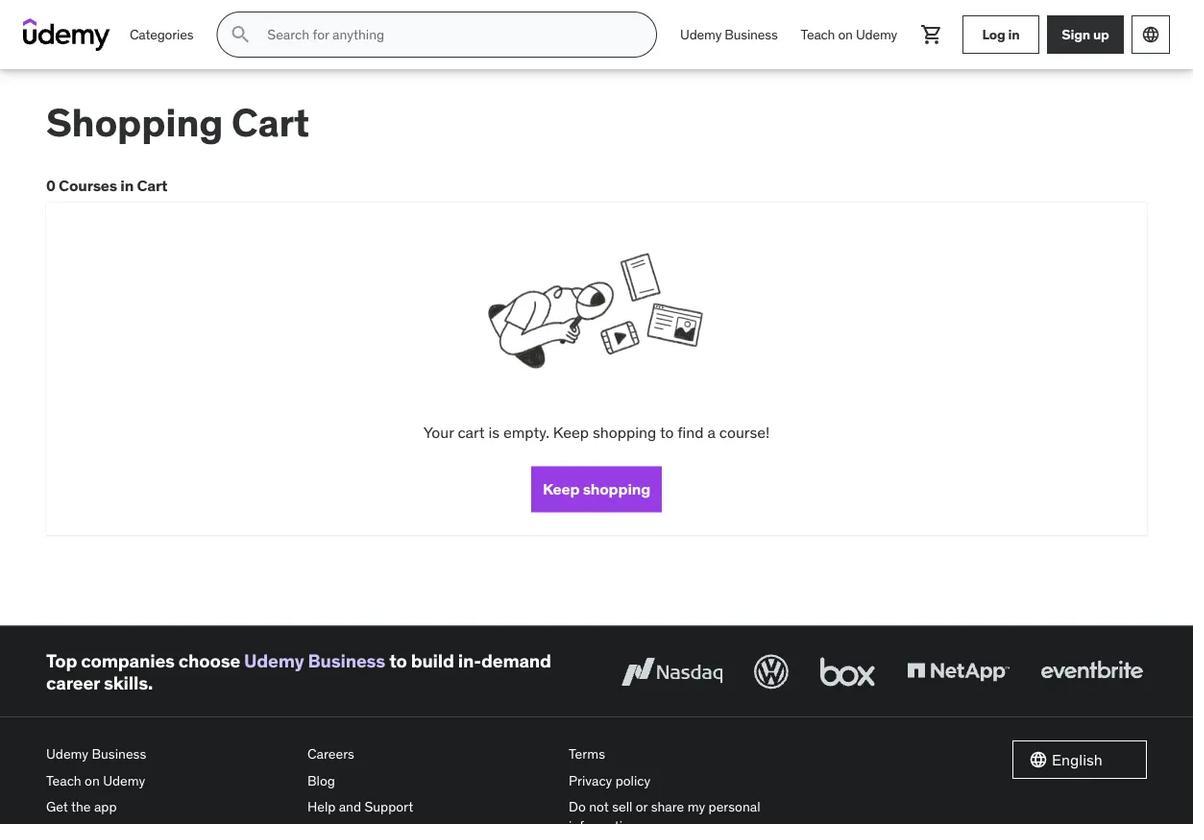 Task type: vqa. For each thing, say whether or not it's contained in the screenshot.
NODE, inside the Create a blog application from scratch using Node, Express, and MongoDB.
no



Task type: locate. For each thing, give the bounding box(es) containing it.
english button
[[1013, 741, 1147, 780]]

teach right the "udemy business"
[[801, 26, 835, 43]]

top companies choose udemy business
[[46, 649, 385, 672]]

choose a language image
[[1142, 25, 1161, 44]]

cart right courses
[[137, 176, 168, 196]]

cart down submit search image
[[232, 99, 309, 147]]

log
[[983, 26, 1006, 43]]

0 vertical spatial keep
[[553, 423, 589, 442]]

business for udemy business teach on udemy get the app
[[92, 745, 146, 763]]

shopping down your cart is empty. keep shopping to find a course!
[[583, 480, 651, 499]]

your
[[424, 423, 454, 442]]

privacy policy link
[[569, 768, 815, 794]]

blog link
[[308, 768, 554, 794]]

on left shopping cart with 0 items image
[[838, 26, 853, 43]]

1 horizontal spatial in
[[1009, 26, 1020, 43]]

get
[[46, 799, 68, 816]]

0 horizontal spatial to
[[389, 649, 407, 672]]

to
[[660, 423, 674, 442], [389, 649, 407, 672]]

teach on udemy link left shopping cart with 0 items image
[[790, 12, 909, 58]]

0 vertical spatial cart
[[232, 99, 309, 147]]

is
[[489, 423, 500, 442]]

business for udemy business
[[725, 26, 778, 43]]

shopping up "keep shopping"
[[593, 423, 657, 442]]

0 horizontal spatial in
[[120, 176, 134, 196]]

0 vertical spatial business
[[725, 26, 778, 43]]

on up the
[[85, 772, 100, 789]]

1 vertical spatial to
[[389, 649, 407, 672]]

business
[[725, 26, 778, 43], [308, 649, 385, 672], [92, 745, 146, 763]]

1 horizontal spatial cart
[[232, 99, 309, 147]]

shopping cart with 0 items image
[[921, 23, 944, 46]]

sell
[[612, 799, 633, 816]]

nasdaq image
[[617, 651, 728, 693]]

up
[[1094, 26, 1110, 43]]

teach
[[801, 26, 835, 43], [46, 772, 81, 789]]

teach on udemy
[[801, 26, 898, 43]]

small image
[[1029, 751, 1049, 770]]

career
[[46, 671, 100, 694]]

do not sell or share my personal information button
[[569, 794, 815, 825]]

2 vertical spatial business
[[92, 745, 146, 763]]

not
[[589, 799, 609, 816]]

0 vertical spatial on
[[838, 26, 853, 43]]

teach on udemy link
[[790, 12, 909, 58], [46, 768, 292, 794]]

1 horizontal spatial teach
[[801, 26, 835, 43]]

teach on udemy link up the app
[[46, 768, 292, 794]]

1 horizontal spatial teach on udemy link
[[790, 12, 909, 58]]

1 horizontal spatial on
[[838, 26, 853, 43]]

business inside udemy business teach on udemy get the app
[[92, 745, 146, 763]]

1 vertical spatial cart
[[137, 176, 168, 196]]

terms
[[569, 745, 605, 763]]

1 horizontal spatial business
[[308, 649, 385, 672]]

1 vertical spatial in
[[120, 176, 134, 196]]

0 vertical spatial teach on udemy link
[[790, 12, 909, 58]]

2 horizontal spatial business
[[725, 26, 778, 43]]

on
[[838, 26, 853, 43], [85, 772, 100, 789]]

support
[[365, 799, 413, 816]]

share
[[651, 799, 685, 816]]

0 horizontal spatial business
[[92, 745, 146, 763]]

keep down empty.
[[543, 480, 580, 499]]

1 vertical spatial on
[[85, 772, 100, 789]]

shopping cart
[[46, 99, 309, 147]]

cart
[[458, 423, 485, 442]]

to left find
[[660, 423, 674, 442]]

0 horizontal spatial teach on udemy link
[[46, 768, 292, 794]]

keep
[[553, 423, 589, 442], [543, 480, 580, 499]]

keep right empty.
[[553, 423, 589, 442]]

box image
[[816, 651, 880, 693]]

in
[[1009, 26, 1020, 43], [120, 176, 134, 196]]

1 vertical spatial business
[[308, 649, 385, 672]]

choose
[[179, 649, 240, 672]]

0 horizontal spatial teach
[[46, 772, 81, 789]]

udemy business link
[[669, 12, 790, 58], [244, 649, 385, 672], [46, 741, 292, 768]]

0
[[46, 176, 56, 196]]

0 horizontal spatial on
[[85, 772, 100, 789]]

log in
[[983, 26, 1020, 43]]

course!
[[720, 423, 770, 442]]

1 vertical spatial teach on udemy link
[[46, 768, 292, 794]]

build
[[411, 649, 454, 672]]

shopping
[[593, 423, 657, 442], [583, 480, 651, 499]]

0 courses in cart
[[46, 176, 168, 196]]

top
[[46, 649, 77, 672]]

to left build
[[389, 649, 407, 672]]

categories
[[130, 26, 194, 43]]

udemy
[[680, 26, 722, 43], [856, 26, 898, 43], [244, 649, 304, 672], [46, 745, 88, 763], [103, 772, 145, 789]]

app
[[94, 799, 117, 816]]

in right courses
[[120, 176, 134, 196]]

on inside udemy business teach on udemy get the app
[[85, 772, 100, 789]]

1 horizontal spatial to
[[660, 423, 674, 442]]

cart
[[232, 99, 309, 147], [137, 176, 168, 196]]

netapp image
[[903, 651, 1014, 693]]

and
[[339, 799, 361, 816]]

teach up get
[[46, 772, 81, 789]]

policy
[[616, 772, 651, 789]]

terms privacy policy do not sell or share my personal information
[[569, 745, 761, 825]]

1 vertical spatial teach
[[46, 772, 81, 789]]

courses
[[59, 176, 117, 196]]

0 vertical spatial to
[[660, 423, 674, 442]]

sign up link
[[1048, 15, 1124, 54]]

in right 'log'
[[1009, 26, 1020, 43]]

0 vertical spatial in
[[1009, 26, 1020, 43]]

find
[[678, 423, 704, 442]]

to build in-demand career skills.
[[46, 649, 552, 694]]



Task type: describe. For each thing, give the bounding box(es) containing it.
keep shopping link
[[531, 467, 662, 513]]

volkswagen image
[[751, 651, 793, 693]]

shopping
[[46, 99, 223, 147]]

privacy
[[569, 772, 612, 789]]

0 horizontal spatial cart
[[137, 176, 168, 196]]

do
[[569, 799, 586, 816]]

or
[[636, 799, 648, 816]]

0 vertical spatial teach
[[801, 26, 835, 43]]

blog
[[308, 772, 335, 789]]

0 vertical spatial udemy business link
[[669, 12, 790, 58]]

categories button
[[118, 12, 205, 58]]

udemy business teach on udemy get the app
[[46, 745, 146, 816]]

log in link
[[963, 15, 1040, 54]]

udemy image
[[23, 18, 111, 51]]

teach inside udemy business teach on udemy get the app
[[46, 772, 81, 789]]

personal
[[709, 799, 761, 816]]

udemy inside teach on udemy link
[[856, 26, 898, 43]]

english
[[1052, 750, 1103, 770]]

keep shopping
[[543, 480, 651, 499]]

a
[[708, 423, 716, 442]]

help and support link
[[308, 794, 554, 821]]

1 vertical spatial shopping
[[583, 480, 651, 499]]

empty.
[[503, 423, 550, 442]]

1 vertical spatial keep
[[543, 480, 580, 499]]

1 vertical spatial udemy business link
[[244, 649, 385, 672]]

udemy business
[[680, 26, 778, 43]]

terms link
[[569, 741, 815, 768]]

information
[[569, 817, 638, 825]]

submit search image
[[229, 23, 252, 46]]

get the app link
[[46, 794, 292, 821]]

skills.
[[104, 671, 153, 694]]

careers
[[308, 745, 355, 763]]

Search for anything text field
[[264, 18, 633, 51]]

my
[[688, 799, 706, 816]]

sign
[[1062, 26, 1091, 43]]

to inside to build in-demand career skills.
[[389, 649, 407, 672]]

help
[[308, 799, 336, 816]]

sign up
[[1062, 26, 1110, 43]]

in-
[[458, 649, 481, 672]]

2 vertical spatial udemy business link
[[46, 741, 292, 768]]

careers blog help and support
[[308, 745, 413, 816]]

your cart is empty. keep shopping to find a course!
[[424, 423, 770, 442]]

careers link
[[308, 741, 554, 768]]

eventbrite image
[[1037, 651, 1147, 693]]

the
[[71, 799, 91, 816]]

demand
[[481, 649, 552, 672]]

companies
[[81, 649, 175, 672]]

0 vertical spatial shopping
[[593, 423, 657, 442]]



